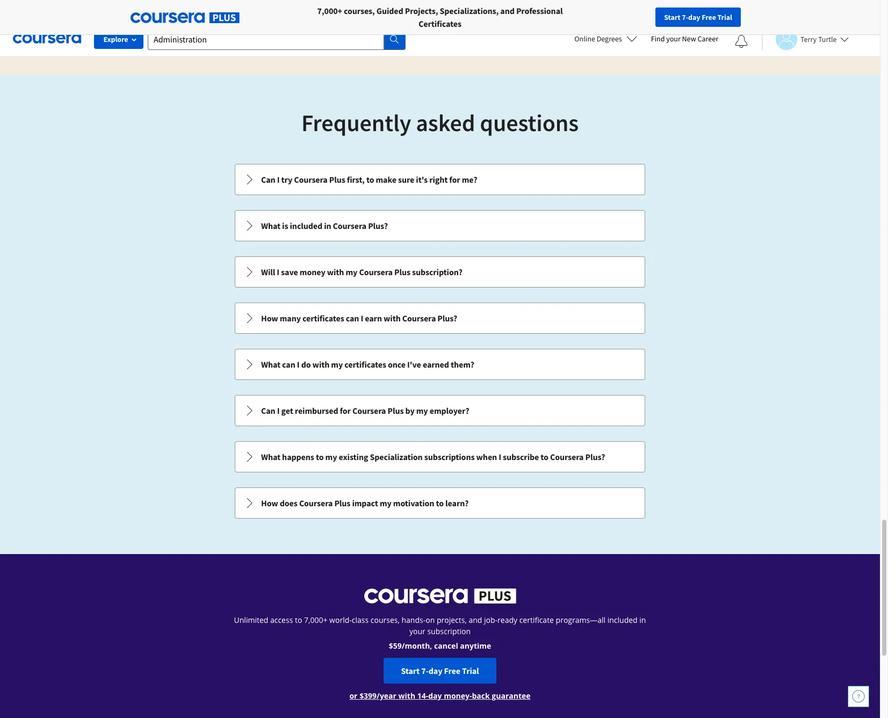 Task type: locate. For each thing, give the bounding box(es) containing it.
1 vertical spatial day
[[429, 665, 443, 676]]

how for how many certificates can i earn with coursera plus?
[[261, 313, 278, 324]]

will i save money with my coursera plus subscription?
[[261, 267, 463, 277]]

i
[[277, 174, 280, 185], [277, 267, 280, 277], [361, 313, 363, 324], [297, 359, 300, 370], [277, 405, 280, 416], [499, 452, 502, 462]]

my for coursera
[[346, 267, 358, 277]]

to right first,
[[367, 174, 374, 185]]

1 horizontal spatial plus?
[[438, 313, 458, 324]]

certificates left once
[[345, 359, 386, 370]]

coursera
[[294, 174, 328, 185], [333, 220, 367, 231], [359, 267, 393, 277], [403, 313, 436, 324], [353, 405, 386, 416], [550, 452, 584, 462], [299, 498, 333, 509]]

what for what happens to my existing specialization subscriptions when i subscribe to coursera plus?
[[261, 452, 281, 462]]

0 vertical spatial start 7-day free trial button
[[656, 8, 741, 27]]

online
[[575, 34, 596, 44]]

online degrees
[[575, 34, 622, 44]]

0 horizontal spatial start
[[401, 665, 420, 676]]

and inside the unlimited access to 7,000+ world-class courses, hands-on projects, and job-ready certificate programs—all included in your subscription
[[469, 615, 482, 625]]

0 vertical spatial free
[[702, 12, 716, 22]]

existing
[[339, 452, 368, 462]]

frequently
[[301, 108, 412, 138]]

your right "find"
[[667, 34, 681, 44]]

what left do
[[261, 359, 281, 370]]

how left many
[[261, 313, 278, 324]]

0 horizontal spatial start 7-day free trial
[[401, 665, 479, 676]]

plus? inside dropdown button
[[438, 313, 458, 324]]

1 vertical spatial courses,
[[371, 615, 400, 625]]

1 can from the top
[[261, 174, 276, 185]]

i inside what happens to my existing specialization subscriptions when i subscribe to coursera plus? dropdown button
[[499, 452, 502, 462]]

for left me?
[[450, 174, 460, 185]]

7- up 14-
[[422, 665, 429, 676]]

impact
[[352, 498, 378, 509]]

start down the /month,
[[401, 665, 420, 676]]

sure
[[398, 174, 415, 185]]

1 horizontal spatial in
[[640, 615, 646, 625]]

0 vertical spatial what
[[261, 220, 281, 231]]

what inside what happens to my existing specialization subscriptions when i subscribe to coursera plus? dropdown button
[[261, 452, 281, 462]]

what left is
[[261, 220, 281, 231]]

with right 'earn'
[[384, 313, 401, 324]]

courses,
[[344, 5, 375, 16], [371, 615, 400, 625]]

1 what from the top
[[261, 220, 281, 231]]

i left get
[[277, 405, 280, 416]]

1 vertical spatial certificates
[[345, 359, 386, 370]]

7,000+ inside the unlimited access to 7,000+ world-class courses, hands-on projects, and job-ready certificate programs—all included in your subscription
[[304, 615, 328, 625]]

for universities
[[159, 5, 215, 16]]

start 7-day free trial up new
[[665, 12, 733, 22]]

0 horizontal spatial certificates
[[303, 313, 344, 324]]

certificates right many
[[303, 313, 344, 324]]

i left do
[[297, 359, 300, 370]]

start 7-day free trial down $59 /month, cancel anytime at the bottom of page
[[401, 665, 479, 676]]

coursera plus image
[[131, 12, 240, 23], [364, 589, 516, 604]]

for
[[450, 174, 460, 185], [340, 405, 351, 416]]

0 vertical spatial in
[[324, 220, 331, 231]]

and left job-
[[469, 615, 482, 625]]

can i try coursera plus first, to make sure it's right for me?
[[261, 174, 478, 185]]

0 vertical spatial 7-
[[682, 12, 689, 22]]

0 horizontal spatial for
[[159, 5, 171, 16]]

1 vertical spatial start 7-day free trial button
[[384, 658, 496, 684]]

my right impact
[[380, 498, 392, 509]]

i left 'earn'
[[361, 313, 363, 324]]

by
[[406, 405, 415, 416]]

plus left impact
[[335, 498, 351, 509]]

7- up find your new career
[[682, 12, 689, 22]]

earned
[[423, 359, 449, 370]]

subscription
[[428, 626, 471, 636]]

certificates inside dropdown button
[[303, 313, 344, 324]]

terry
[[801, 34, 817, 44]]

0 vertical spatial can
[[346, 313, 359, 324]]

0 horizontal spatial in
[[324, 220, 331, 231]]

new
[[682, 34, 696, 44]]

1 horizontal spatial start 7-day free trial
[[665, 12, 733, 22]]

do
[[301, 359, 311, 370]]

back
[[472, 691, 490, 701]]

to right subscribe
[[541, 452, 549, 462]]

2 for from the left
[[232, 5, 244, 16]]

plus left first,
[[329, 174, 345, 185]]

1 vertical spatial included
[[608, 615, 638, 625]]

1 horizontal spatial for
[[450, 174, 460, 185]]

how
[[261, 313, 278, 324], [261, 498, 278, 509]]

0 horizontal spatial can
[[282, 359, 296, 370]]

my left existing
[[326, 452, 337, 462]]

what left 'happens'
[[261, 452, 281, 462]]

courses, inside 7,000+ courses, guided projects, specializations, and professional certificates
[[344, 5, 375, 16]]

them?
[[451, 359, 475, 370]]

start 7-day free trial button down $59 /month, cancel anytime at the bottom of page
[[384, 658, 496, 684]]

1 horizontal spatial can
[[346, 313, 359, 324]]

and left the professional
[[501, 5, 515, 16]]

1 horizontal spatial and
[[501, 5, 515, 16]]

0 horizontal spatial free
[[444, 665, 461, 676]]

frequently asked questions
[[301, 108, 579, 138]]

earn
[[365, 313, 382, 324]]

businesses link
[[85, 0, 146, 22]]

can left 'earn'
[[346, 313, 359, 324]]

for inside can i try coursera plus first, to make sure it's right for me? dropdown button
[[450, 174, 460, 185]]

banner navigation
[[9, 0, 302, 30]]

0 vertical spatial and
[[501, 5, 515, 16]]

2 how from the top
[[261, 498, 278, 509]]

employer?
[[430, 405, 470, 416]]

programs—all
[[556, 615, 606, 625]]

universities
[[173, 5, 215, 16]]

0 vertical spatial courses,
[[344, 5, 375, 16]]

coursera plus image for courses,
[[131, 12, 240, 23]]

start 7-day free trial button up new
[[656, 8, 741, 27]]

job-
[[484, 615, 498, 625]]

list
[[234, 163, 647, 520]]

coursera plus image for access
[[364, 589, 516, 604]]

1 vertical spatial in
[[640, 615, 646, 625]]

degrees
[[597, 34, 622, 44]]

asked
[[416, 108, 475, 138]]

how inside dropdown button
[[261, 313, 278, 324]]

1 vertical spatial what
[[261, 359, 281, 370]]

0 vertical spatial plus?
[[368, 220, 388, 231]]

for right reimbursed
[[340, 405, 351, 416]]

can left get
[[261, 405, 276, 416]]

0 vertical spatial your
[[667, 34, 681, 44]]

1 horizontal spatial certificates
[[345, 359, 386, 370]]

1 vertical spatial plus?
[[438, 313, 458, 324]]

0 horizontal spatial plus?
[[368, 220, 388, 231]]

money-
[[444, 691, 472, 701]]

how inside dropdown button
[[261, 498, 278, 509]]

1 vertical spatial and
[[469, 615, 482, 625]]

free up money-
[[444, 665, 461, 676]]

for up what do you want to learn? text field
[[232, 5, 244, 16]]

how many certificates can i earn with coursera plus?
[[261, 313, 458, 324]]

i right will
[[277, 267, 280, 277]]

1 vertical spatial coursera plus image
[[364, 589, 516, 604]]

0 vertical spatial start 7-day free trial
[[665, 12, 733, 22]]

to left learn?
[[436, 498, 444, 509]]

your down hands-
[[410, 626, 426, 636]]

plus? inside dropdown button
[[368, 220, 388, 231]]

7,000+
[[317, 5, 342, 16], [304, 615, 328, 625]]

my right do
[[331, 359, 343, 370]]

certificate
[[520, 615, 554, 625]]

or $399 /year with 14-day money-back guarantee
[[350, 691, 531, 701]]

coursera image
[[13, 30, 81, 47]]

start up find your new career
[[665, 12, 681, 22]]

access
[[270, 615, 293, 625]]

1 vertical spatial how
[[261, 498, 278, 509]]

included
[[290, 220, 323, 231], [608, 615, 638, 625]]

$59
[[389, 641, 402, 651]]

day up new
[[689, 12, 701, 22]]

0 vertical spatial 7,000+
[[317, 5, 342, 16]]

0 vertical spatial how
[[261, 313, 278, 324]]

0 vertical spatial trial
[[718, 12, 733, 22]]

for inside can i get reimbursed for coursera plus by my employer? dropdown button
[[340, 405, 351, 416]]

1 horizontal spatial for
[[232, 5, 244, 16]]

will i save money with my coursera plus subscription? button
[[235, 257, 645, 287]]

what
[[261, 220, 281, 231], [261, 359, 281, 370], [261, 452, 281, 462]]

1 for from the left
[[159, 5, 171, 16]]

i inside what can i do with my certificates once i've earned them? dropdown button
[[297, 359, 300, 370]]

coursera up 'earn'
[[359, 267, 393, 277]]

2 what from the top
[[261, 359, 281, 370]]

what inside what can i do with my certificates once i've earned them? dropdown button
[[261, 359, 281, 370]]

can left try
[[261, 174, 276, 185]]

1 horizontal spatial 7-
[[682, 12, 689, 22]]

to right access
[[295, 615, 302, 625]]

money
[[300, 267, 326, 277]]

3 what from the top
[[261, 452, 281, 462]]

can inside dropdown button
[[261, 405, 276, 416]]

how does coursera plus impact my motivation to learn?
[[261, 498, 469, 509]]

7,000+ inside 7,000+ courses, guided projects, specializations, and professional certificates
[[317, 5, 342, 16]]

plus
[[329, 174, 345, 185], [395, 267, 411, 277], [388, 405, 404, 416], [335, 498, 351, 509]]

included right is
[[290, 220, 323, 231]]

can
[[261, 174, 276, 185], [261, 405, 276, 416]]

find your new career link
[[646, 32, 724, 46]]

0 horizontal spatial coursera plus image
[[131, 12, 240, 23]]

day
[[689, 12, 701, 22], [429, 665, 443, 676], [429, 691, 442, 701]]

0 horizontal spatial trial
[[462, 665, 479, 676]]

my right money
[[346, 267, 358, 277]]

None search field
[[148, 28, 406, 50]]

and inside 7,000+ courses, guided projects, specializations, and professional certificates
[[501, 5, 515, 16]]

1 how from the top
[[261, 313, 278, 324]]

on
[[426, 615, 435, 625]]

specializations,
[[440, 5, 499, 16]]

with inside dropdown button
[[384, 313, 401, 324]]

1 vertical spatial your
[[410, 626, 426, 636]]

to
[[367, 174, 374, 185], [316, 452, 324, 462], [541, 452, 549, 462], [436, 498, 444, 509], [295, 615, 302, 625]]

1 vertical spatial for
[[340, 405, 351, 416]]

0 horizontal spatial 7-
[[422, 665, 429, 676]]

1 vertical spatial 7,000+
[[304, 615, 328, 625]]

1 vertical spatial can
[[282, 359, 296, 370]]

0 vertical spatial for
[[450, 174, 460, 185]]

trial
[[718, 12, 733, 22], [462, 665, 479, 676]]

/month,
[[402, 641, 432, 651]]

0 vertical spatial coursera plus image
[[131, 12, 240, 23]]

0 horizontal spatial your
[[410, 626, 426, 636]]

7-
[[682, 12, 689, 22], [422, 665, 429, 676]]

what is included in coursera plus? button
[[235, 211, 645, 241]]

trial up career
[[718, 12, 733, 22]]

2 vertical spatial day
[[429, 691, 442, 701]]

2 vertical spatial what
[[261, 452, 281, 462]]

can inside dropdown button
[[261, 174, 276, 185]]

0 vertical spatial start
[[665, 12, 681, 22]]

2 can from the top
[[261, 405, 276, 416]]

for left the universities
[[159, 5, 171, 16]]

to inside the unlimited access to 7,000+ world-class courses, hands-on projects, and job-ready certificate programs—all included in your subscription
[[295, 615, 302, 625]]

2 horizontal spatial plus?
[[586, 452, 605, 462]]

with
[[327, 267, 344, 277], [384, 313, 401, 324], [313, 359, 330, 370], [399, 691, 416, 701]]

2 vertical spatial plus?
[[586, 452, 605, 462]]

0 vertical spatial day
[[689, 12, 701, 22]]

day left money-
[[429, 691, 442, 701]]

i left try
[[277, 174, 280, 185]]

free up career
[[702, 12, 716, 22]]

trial down anytime
[[462, 665, 479, 676]]

how left the does
[[261, 498, 278, 509]]

courses, right class
[[371, 615, 400, 625]]

0 vertical spatial can
[[261, 174, 276, 185]]

i right when
[[499, 452, 502, 462]]

0 horizontal spatial included
[[290, 220, 323, 231]]

day up the or $399 /year with 14-day money-back guarantee
[[429, 665, 443, 676]]

your
[[667, 34, 681, 44], [410, 626, 426, 636]]

0 horizontal spatial for
[[340, 405, 351, 416]]

can i try coursera plus first, to make sure it's right for me? button
[[235, 164, 645, 195]]

can
[[346, 313, 359, 324], [282, 359, 296, 370]]

coursera down first,
[[333, 220, 367, 231]]

plus left by
[[388, 405, 404, 416]]

1 horizontal spatial included
[[608, 615, 638, 625]]

1 vertical spatial start 7-day free trial
[[401, 665, 479, 676]]

included right programs—all
[[608, 615, 638, 625]]

what inside 'what is included in coursera plus?' dropdown button
[[261, 220, 281, 231]]

1 horizontal spatial coursera plus image
[[364, 589, 516, 604]]

coursera right try
[[294, 174, 328, 185]]

1 vertical spatial can
[[261, 405, 276, 416]]

save
[[281, 267, 298, 277]]

how for how does coursera plus impact my motivation to learn?
[[261, 498, 278, 509]]

courses, left guided on the top of page
[[344, 5, 375, 16]]

make
[[376, 174, 397, 185]]

can left do
[[282, 359, 296, 370]]

0 vertical spatial certificates
[[303, 313, 344, 324]]

0 vertical spatial included
[[290, 220, 323, 231]]

1 horizontal spatial start
[[665, 12, 681, 22]]

1 vertical spatial start
[[401, 665, 420, 676]]

in
[[324, 220, 331, 231], [640, 615, 646, 625]]

1 horizontal spatial free
[[702, 12, 716, 22]]

my
[[346, 267, 358, 277], [331, 359, 343, 370], [416, 405, 428, 416], [326, 452, 337, 462], [380, 498, 392, 509]]

0 horizontal spatial and
[[469, 615, 482, 625]]



Task type: describe. For each thing, give the bounding box(es) containing it.
included inside 'what is included in coursera plus?' dropdown button
[[290, 220, 323, 231]]

can i get reimbursed for coursera plus by my employer?
[[261, 405, 470, 416]]

certificates inside dropdown button
[[345, 359, 386, 370]]

subscription?
[[412, 267, 463, 277]]

projects,
[[405, 5, 438, 16]]

i inside the will i save money with my coursera plus subscription? dropdown button
[[277, 267, 280, 277]]

my right by
[[416, 405, 428, 416]]

14-
[[418, 691, 429, 701]]

show notifications image
[[735, 35, 748, 48]]

0 horizontal spatial start 7-day free trial button
[[384, 658, 496, 684]]

what happens to my existing specialization subscriptions when i subscribe to coursera plus?
[[261, 452, 605, 462]]

find
[[651, 34, 665, 44]]

plus left subscription?
[[395, 267, 411, 277]]

1 horizontal spatial your
[[667, 34, 681, 44]]

my for certificates
[[331, 359, 343, 370]]

professional
[[517, 5, 563, 16]]

subscriptions
[[425, 452, 475, 462]]

is
[[282, 220, 288, 231]]

i inside can i get reimbursed for coursera plus by my employer? dropdown button
[[277, 405, 280, 416]]

coursera right 'earn'
[[403, 313, 436, 324]]

coursera right the does
[[299, 498, 333, 509]]

subscribe
[[503, 452, 539, 462]]

with left 14-
[[399, 691, 416, 701]]

right
[[430, 174, 448, 185]]

world-
[[330, 615, 352, 625]]

courses, inside the unlimited access to 7,000+ world-class courses, hands-on projects, and job-ready certificate programs—all included in your subscription
[[371, 615, 400, 625]]

i inside how many certificates can i earn with coursera plus? dropdown button
[[361, 313, 363, 324]]

what for what is included in coursera plus?
[[261, 220, 281, 231]]

specialization
[[370, 452, 423, 462]]

explore button
[[94, 30, 144, 49]]

ready
[[498, 615, 518, 625]]

can i get reimbursed for coursera plus by my employer? button
[[235, 396, 645, 426]]

i've
[[407, 359, 421, 370]]

1 vertical spatial free
[[444, 665, 461, 676]]

hands-
[[402, 615, 426, 625]]

get
[[281, 405, 293, 416]]

What do you want to learn? text field
[[148, 28, 384, 50]]

certificates
[[419, 18, 462, 29]]

what happens to my existing specialization subscriptions when i subscribe to coursera plus? button
[[235, 442, 645, 472]]

in inside the unlimited access to 7,000+ world-class courses, hands-on projects, and job-ready certificate programs—all included in your subscription
[[640, 615, 646, 625]]

me?
[[462, 174, 478, 185]]

what for what can i do with my certificates once i've earned them?
[[261, 359, 281, 370]]

can for can i get reimbursed for coursera plus by my employer?
[[261, 405, 276, 416]]

explore
[[103, 34, 128, 44]]

in inside dropdown button
[[324, 220, 331, 231]]

career
[[698, 34, 719, 44]]

does
[[280, 498, 298, 509]]

help center image
[[853, 690, 865, 703]]

it's
[[416, 174, 428, 185]]

will
[[261, 267, 275, 277]]

i inside can i try coursera plus first, to make sure it's right for me? dropdown button
[[277, 174, 280, 185]]

can inside dropdown button
[[282, 359, 296, 370]]

class
[[352, 615, 369, 625]]

for link
[[228, 0, 298, 22]]

coursera inside dropdown button
[[333, 220, 367, 231]]

happens
[[282, 452, 314, 462]]

or
[[350, 691, 358, 701]]

with right money
[[327, 267, 344, 277]]

my for motivation
[[380, 498, 392, 509]]

what can i do with my certificates once i've earned them? button
[[235, 349, 645, 380]]

terry turtle
[[801, 34, 837, 44]]

anytime
[[460, 641, 491, 651]]

1 horizontal spatial start 7-day free trial button
[[656, 8, 741, 27]]

what is included in coursera plus?
[[261, 220, 388, 231]]

to right 'happens'
[[316, 452, 324, 462]]

included inside the unlimited access to 7,000+ world-class courses, hands-on projects, and job-ready certificate programs—all included in your subscription
[[608, 615, 638, 625]]

for for for
[[232, 5, 244, 16]]

$399
[[360, 691, 377, 701]]

first,
[[347, 174, 365, 185]]

guided
[[377, 5, 403, 16]]

7,000+ courses, guided projects, specializations, and professional certificates
[[317, 5, 563, 29]]

when
[[477, 452, 497, 462]]

try
[[281, 174, 293, 185]]

coursera left by
[[353, 405, 386, 416]]

for for for universities
[[159, 5, 171, 16]]

unlimited
[[234, 615, 268, 625]]

many
[[280, 313, 301, 324]]

can inside dropdown button
[[346, 313, 359, 324]]

guarantee
[[492, 691, 531, 701]]

terry turtle button
[[762, 28, 849, 50]]

1 vertical spatial trial
[[462, 665, 479, 676]]

questions
[[480, 108, 579, 138]]

businesses
[[101, 5, 142, 16]]

find your new career
[[651, 34, 719, 44]]

with right do
[[313, 359, 330, 370]]

can for can i try coursera plus first, to make sure it's right for me?
[[261, 174, 276, 185]]

how does coursera plus impact my motivation to learn? button
[[235, 488, 645, 518]]

learn?
[[446, 498, 469, 509]]

motivation
[[393, 498, 435, 509]]

cancel
[[434, 641, 458, 651]]

list containing can i try coursera plus first, to make sure it's right for me?
[[234, 163, 647, 520]]

/year
[[377, 691, 397, 701]]

online degrees button
[[566, 27, 646, 51]]

coursera right subscribe
[[550, 452, 584, 462]]

plus inside dropdown button
[[329, 174, 345, 185]]

$59 /month, cancel anytime
[[389, 641, 491, 651]]

how many certificates can i earn with coursera plus? button
[[235, 303, 645, 333]]

1 horizontal spatial trial
[[718, 12, 733, 22]]

once
[[388, 359, 406, 370]]

to inside dropdown button
[[367, 174, 374, 185]]

turtle
[[819, 34, 837, 44]]

1 vertical spatial 7-
[[422, 665, 429, 676]]

your inside the unlimited access to 7,000+ world-class courses, hands-on projects, and job-ready certificate programs—all included in your subscription
[[410, 626, 426, 636]]

what can i do with my certificates once i've earned them?
[[261, 359, 475, 370]]

reimbursed
[[295, 405, 338, 416]]

unlimited access to 7,000+ world-class courses, hands-on projects, and job-ready certificate programs—all included in your subscription
[[234, 615, 646, 636]]

plus? inside dropdown button
[[586, 452, 605, 462]]



Task type: vqa. For each thing, say whether or not it's contained in the screenshot.
rightmost "or"
no



